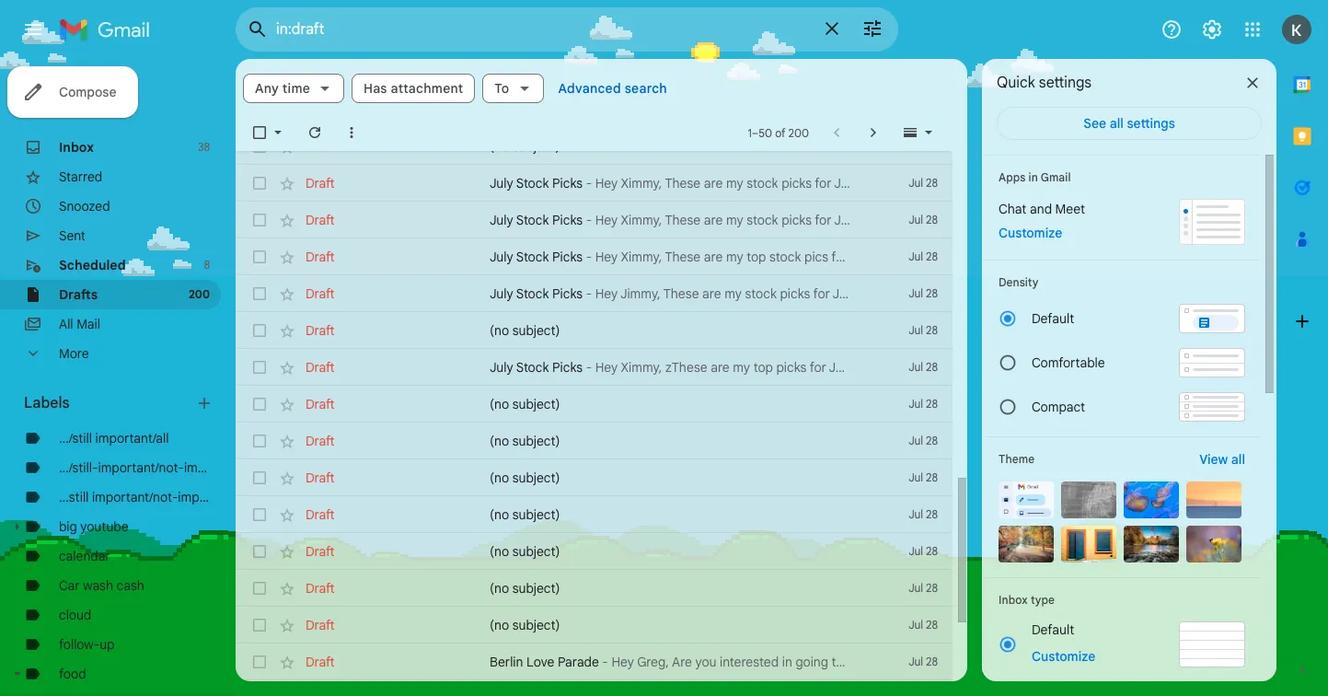 Task type: vqa. For each thing, say whether or not it's contained in the screenshot.
Gmail Image
yes



Task type: locate. For each thing, give the bounding box(es) containing it.
these for hey ximmy, these are my stock picks for july: odd wrby intc
[[665, 212, 701, 228]]

all
[[1110, 115, 1124, 132], [1232, 451, 1246, 468]]

ximmy, for hey ximmy, these are my stock picks for july: odd wrby intckhjfkdsa djfkldsjfkl
[[621, 175, 663, 192]]

1 horizontal spatial all
[[960, 286, 975, 302]]

(no for 4th '(no subject)' link from the bottom of the page
[[490, 507, 509, 523]]

1 vertical spatial inbox
[[999, 593, 1028, 607]]

- for hey jimmy, these are my stock picks for july: odd wrby intc all the best, kendall
[[586, 286, 592, 302]]

1 vertical spatial important/not-
[[92, 489, 178, 506]]

1 hey from the top
[[596, 175, 618, 192]]

draft for sixth row from the top
[[306, 322, 335, 339]]

big youtube link
[[59, 519, 129, 535]]

8 subject) from the top
[[513, 580, 560, 597]]

5 28 from the top
[[927, 286, 938, 300]]

(no
[[490, 138, 509, 155], [490, 322, 509, 339], [490, 396, 509, 413], [490, 433, 509, 449], [490, 470, 509, 486], [490, 507, 509, 523], [490, 543, 509, 560], [490, 580, 509, 597], [490, 617, 509, 634]]

None search field
[[236, 7, 899, 52]]

0 vertical spatial settings
[[1040, 74, 1092, 92]]

(no subject) link
[[490, 137, 852, 156], [490, 321, 852, 340], [490, 395, 852, 414], [490, 432, 852, 450], [490, 469, 852, 487], [490, 506, 852, 524], [490, 542, 852, 561], [490, 579, 852, 598], [490, 616, 852, 635]]

stock for july stock picks - hey ximmy, these are my stock picks for july: odd wrby intckhjfkdsa djfkldsjfkl
[[516, 175, 549, 192]]

my down july stock picks - hey ximmy, these are my top stock pics for july: odd jul 28
[[725, 286, 742, 302]]

inbox link
[[59, 139, 94, 156]]

all inside see all settings button
[[1110, 115, 1124, 132]]

4 july from the top
[[490, 286, 514, 302]]

4 28 from the top
[[927, 250, 938, 263]]

wrby for djfkldsjfkl
[[895, 175, 930, 192]]

apps in gmail
[[999, 170, 1072, 184]]

Search mail text field
[[276, 20, 810, 39]]

200
[[189, 287, 210, 301]]

7 (no from the top
[[490, 543, 509, 560]]

(no for 3rd '(no subject)' link from the bottom of the page
[[490, 543, 509, 560]]

1 horizontal spatial inbox
[[999, 593, 1028, 607]]

scheduled link
[[59, 257, 126, 274]]

for
[[815, 175, 832, 192], [815, 212, 832, 228], [832, 249, 849, 265], [814, 286, 831, 302], [810, 359, 827, 376]]

meet
[[1056, 201, 1086, 217]]

3 jul from the top
[[909, 213, 924, 227]]

default
[[1032, 310, 1075, 327], [1032, 622, 1075, 638]]

these right jimmy,
[[664, 286, 700, 302]]

july stock picks - hey jimmy, these are my stock picks for july: odd wrby intc all the best, kendall
[[490, 286, 1076, 302]]

7 jul from the top
[[909, 360, 924, 374]]

5 july from the top
[[490, 359, 514, 376]]

0 vertical spatial odd
[[865, 175, 893, 192]]

- for hey ximmy, these are my stock picks for july: odd wrby intc
[[586, 212, 592, 228]]

6 subject) from the top
[[513, 507, 560, 523]]

draft for eighth row from the bottom
[[306, 433, 335, 449]]

july stock picks - hey ximmy, these are my top stock pics for july: odd jul 28
[[490, 249, 938, 265]]

4 (no subject) from the top
[[490, 433, 560, 449]]

chat
[[999, 201, 1027, 217]]

settings inside button
[[1128, 115, 1176, 132]]

my right zthese
[[733, 359, 751, 376]]

tab list
[[1277, 59, 1329, 630]]

inbox up starred
[[59, 139, 94, 156]]

4 ximmy, from the top
[[621, 359, 663, 376]]

youtube
[[80, 519, 129, 535]]

9 draft from the top
[[306, 433, 335, 449]]

jul for 2nd row from the top of the page
[[909, 176, 924, 190]]

picks for hey jimmy, these are my stock picks for july: odd wrby intc all the best, kendall
[[781, 286, 811, 302]]

8 28 from the top
[[927, 397, 938, 411]]

customize down type
[[1032, 648, 1096, 665]]

16 row from the top
[[236, 681, 953, 696]]

-
[[586, 175, 592, 192], [586, 212, 592, 228], [586, 249, 592, 265], [586, 286, 592, 302], [586, 359, 592, 376], [603, 654, 609, 670]]

28
[[927, 139, 938, 153], [927, 176, 938, 190], [927, 213, 938, 227], [927, 250, 938, 263], [927, 286, 938, 300], [927, 323, 938, 337], [927, 360, 938, 374], [927, 397, 938, 411], [927, 434, 938, 448], [927, 471, 938, 484], [927, 507, 938, 521], [927, 544, 938, 558], [927, 581, 938, 595], [927, 618, 938, 632], [927, 655, 938, 669]]

3 hey from the top
[[596, 249, 618, 265]]

view all
[[1200, 451, 1246, 468]]

1 draft from the top
[[306, 138, 335, 155]]

apps
[[999, 170, 1026, 184]]

1 vertical spatial customize
[[1032, 648, 1096, 665]]

stock for july stock picks - hey jimmy, these are my stock picks for july: odd wrby intc all the best, kendall
[[516, 286, 549, 302]]

customize inside 'chat and meet customize'
[[999, 225, 1063, 241]]

inbox type
[[999, 593, 1055, 607]]

(no subject) for 2nd '(no subject)' link
[[490, 322, 560, 339]]

these for hey ximmy, these are my stock picks for july: odd wrby intckhjfkdsa djfkldsjfkl
[[665, 175, 701, 192]]

draft for 11th row
[[306, 507, 335, 523]]

12 28 from the top
[[927, 544, 938, 558]]

1 default from the top
[[1032, 310, 1075, 327]]

important/not- for ...still
[[92, 489, 178, 506]]

odd
[[865, 175, 893, 192], [865, 212, 893, 228], [881, 249, 909, 265]]

0 vertical spatial customize button
[[988, 222, 1074, 244]]

13 row from the top
[[236, 570, 953, 607]]

hey for hey ximmy, these are my stock picks for july: odd wrby intckhjfkdsa djfkldsjfkl
[[596, 175, 618, 192]]

all left the
[[960, 286, 975, 302]]

all mail
[[59, 316, 100, 332]]

2 hey from the top
[[596, 212, 618, 228]]

13 jul from the top
[[909, 581, 924, 595]]

stock down july stock picks - hey ximmy, these are my stock picks for july: odd wrby intckhjfkdsa djfkldsjfkl
[[747, 212, 779, 228]]

customize button down and
[[988, 222, 1074, 244]]

None checkbox
[[251, 123, 269, 142], [251, 211, 269, 229], [251, 248, 269, 266], [251, 285, 269, 303], [251, 321, 269, 340], [251, 395, 269, 414], [251, 432, 269, 450], [251, 469, 269, 487], [251, 653, 269, 671], [251, 123, 269, 142], [251, 211, 269, 229], [251, 248, 269, 266], [251, 285, 269, 303], [251, 321, 269, 340], [251, 395, 269, 414], [251, 432, 269, 450], [251, 469, 269, 487], [251, 653, 269, 671]]

4 stock from the top
[[516, 286, 549, 302]]

big
[[59, 519, 77, 535]]

0 vertical spatial all
[[960, 286, 975, 302]]

7 jul 28 from the top
[[909, 397, 938, 411]]

follow-up
[[59, 636, 115, 653]]

these for hey jimmy, these are my stock picks for july: odd wrby intc all the best, kendall
[[664, 286, 700, 302]]

important up the ...still important/not-important "link"
[[184, 460, 241, 476]]

row
[[236, 128, 953, 165], [236, 165, 1069, 202], [236, 202, 962, 239], [236, 239, 953, 275], [236, 275, 1076, 312], [236, 312, 953, 349], [236, 349, 953, 386], [236, 386, 953, 423], [236, 423, 953, 460], [236, 460, 953, 496], [236, 496, 953, 533], [236, 533, 953, 570], [236, 570, 953, 607], [236, 607, 953, 644], [236, 644, 953, 681], [236, 681, 953, 696]]

car wash cash
[[59, 577, 144, 594]]

3 (no from the top
[[490, 396, 509, 413]]

1 horizontal spatial all
[[1232, 451, 1246, 468]]

1 vertical spatial settings
[[1128, 115, 1176, 132]]

8 (no from the top
[[490, 580, 509, 597]]

3 ximmy, from the top
[[621, 249, 663, 265]]

2 vertical spatial wrby
[[891, 286, 926, 302]]

important/not- up the ...still important/not-important "link"
[[98, 460, 184, 476]]

parade
[[558, 654, 599, 670]]

picks
[[782, 175, 812, 192], [782, 212, 812, 228], [781, 286, 811, 302], [777, 359, 807, 376]]

important for .../still-important/not-important
[[184, 460, 241, 476]]

4 (no from the top
[[490, 433, 509, 449]]

0 vertical spatial default
[[1032, 310, 1075, 327]]

important/all
[[95, 430, 169, 447]]

default down type
[[1032, 622, 1075, 638]]

picks down july stock picks - hey jimmy, these are my stock picks for july: odd wrby intc all the best, kendall
[[777, 359, 807, 376]]

subject) for 4th '(no subject)' link from the top
[[513, 433, 560, 449]]

stock for hey jimmy, these are my stock picks for july: odd wrby intc all the best, kendall
[[746, 286, 777, 302]]

are
[[704, 175, 723, 192], [704, 212, 723, 228], [704, 249, 723, 265], [703, 286, 722, 302], [711, 359, 730, 376]]

10 jul from the top
[[909, 471, 924, 484]]

14 28 from the top
[[927, 618, 938, 632]]

intc for odd
[[929, 286, 957, 302]]

picks down july stock picks - hey ximmy, these are my stock picks for july: odd wrby intckhjfkdsa djfkldsjfkl
[[782, 212, 812, 228]]

stock for hey ximmy, these are my stock picks for july: odd wrby intckhjfkdsa djfkldsjfkl
[[747, 175, 779, 192]]

main content
[[236, 59, 1076, 696]]

scheduled
[[59, 257, 126, 274]]

customize button down type
[[1021, 646, 1107, 668]]

(no subject) for first '(no subject)' link from the bottom of the page
[[490, 617, 560, 634]]

main content containing any time
[[236, 59, 1076, 696]]

14 row from the top
[[236, 607, 953, 644]]

all right see
[[1110, 115, 1124, 132]]

0 vertical spatial all
[[1110, 115, 1124, 132]]

calendar
[[59, 548, 110, 565]]

14 draft from the top
[[306, 617, 335, 634]]

.../still important/all
[[59, 430, 169, 447]]

settings
[[1040, 74, 1092, 92], [1128, 115, 1176, 132]]

draft for 1st row from the top of the page
[[306, 138, 335, 155]]

2 subject) from the top
[[513, 322, 560, 339]]

1 vertical spatial all
[[1232, 451, 1246, 468]]

all inside view all button
[[1232, 451, 1246, 468]]

important/not- for .../still-
[[98, 460, 184, 476]]

settings image
[[1202, 18, 1224, 41]]

1 vertical spatial all
[[59, 316, 73, 332]]

all inside row
[[960, 286, 975, 302]]

important/not- down '.../still-important/not-important'
[[92, 489, 178, 506]]

1 vertical spatial top
[[754, 359, 774, 376]]

10 draft from the top
[[306, 470, 335, 486]]

top up july stock picks - hey jimmy, these are my stock picks for july: odd wrby intc all the best, kendall
[[747, 249, 767, 265]]

inbox left type
[[999, 593, 1028, 607]]

0 vertical spatial top
[[747, 249, 767, 265]]

14 jul 28 from the top
[[909, 655, 938, 669]]

picks up pics
[[782, 175, 812, 192]]

jul for 13th row from the top
[[909, 581, 924, 595]]

1 (no from the top
[[490, 138, 509, 155]]

1 vertical spatial important
[[178, 489, 235, 506]]

1 vertical spatial intc
[[929, 286, 957, 302]]

5 (no from the top
[[490, 470, 509, 486]]

inbox inside the labels navigation
[[59, 139, 94, 156]]

odd for intc
[[865, 212, 893, 228]]

are for hey ximmy, these are my stock picks for july: odd wrby intckhjfkdsa djfkldsjfkl
[[704, 175, 723, 192]]

- for hey ximmy, zthese are my top picks for july:
[[586, 359, 592, 376]]

july: for july stock picks - hey jimmy, these are my stock picks for july: odd wrby intc all the best, kendall
[[833, 286, 860, 302]]

inbox
[[59, 139, 94, 156], [999, 593, 1028, 607]]

(no subject) for fifth '(no subject)' link
[[490, 470, 560, 486]]

picks for hey jimmy, these are my stock picks for july: odd wrby intc all the best, kendall
[[553, 286, 583, 302]]

quick settings
[[997, 74, 1092, 92]]

2 (no subject) from the top
[[490, 322, 560, 339]]

1 july from the top
[[490, 175, 514, 192]]

chat and meet customize
[[999, 201, 1086, 241]]

0 vertical spatial important/not-
[[98, 460, 184, 476]]

are down july stock picks - hey ximmy, these are my top stock pics for july: odd jul 28
[[703, 286, 722, 302]]

11 draft from the top
[[306, 507, 335, 523]]

important
[[184, 460, 241, 476], [178, 489, 235, 506]]

support image
[[1161, 18, 1183, 41]]

0 vertical spatial customize
[[999, 225, 1063, 241]]

stock down july stock picks - hey ximmy, these are my top stock pics for july: odd jul 28
[[746, 286, 777, 302]]

july
[[490, 175, 514, 192], [490, 212, 514, 228], [490, 249, 514, 265], [490, 286, 514, 302], [490, 359, 514, 376]]

28 inside july stock picks - hey ximmy, these are my top stock pics for july: odd jul 28
[[927, 250, 938, 263]]

customize down and
[[999, 225, 1063, 241]]

(no subject)
[[490, 138, 560, 155], [490, 322, 560, 339], [490, 396, 560, 413], [490, 433, 560, 449], [490, 470, 560, 486], [490, 507, 560, 523], [490, 543, 560, 560], [490, 580, 560, 597], [490, 617, 560, 634]]

3 july from the top
[[490, 249, 514, 265]]

intc down intckhjfkdsa
[[933, 212, 962, 228]]

0 horizontal spatial all
[[59, 316, 73, 332]]

intc left the
[[929, 286, 957, 302]]

(no for fifth '(no subject)' link
[[490, 470, 509, 486]]

to button
[[483, 74, 544, 103]]

subject) for second '(no subject)' link from the bottom
[[513, 580, 560, 597]]

sent
[[59, 227, 86, 244]]

these up july stock picks - hey ximmy, these are my top stock pics for july: odd jul 28
[[665, 212, 701, 228]]

1 (no subject) from the top
[[490, 138, 560, 155]]

customize button for chat and meet
[[988, 222, 1074, 244]]

important/not-
[[98, 460, 184, 476], [92, 489, 178, 506]]

6 (no from the top
[[490, 507, 509, 523]]

12 draft from the top
[[306, 543, 335, 560]]

draft for 12th row from the top
[[306, 543, 335, 560]]

2 ximmy, from the top
[[621, 212, 663, 228]]

0 horizontal spatial inbox
[[59, 139, 94, 156]]

all left mail
[[59, 316, 73, 332]]

the
[[978, 286, 997, 302]]

0 vertical spatial important
[[184, 460, 241, 476]]

stock for july stock picks - hey ximmy, these are my stock picks for july: odd wrby intc
[[516, 212, 549, 228]]

ximmy,
[[621, 175, 663, 192], [621, 212, 663, 228], [621, 249, 663, 265], [621, 359, 663, 376]]

ximmy, for hey ximmy, zthese are my top picks for july:
[[621, 359, 663, 376]]

None checkbox
[[251, 137, 269, 156], [251, 174, 269, 192], [251, 358, 269, 377], [251, 506, 269, 524], [251, 542, 269, 561], [251, 579, 269, 598], [251, 616, 269, 635], [251, 137, 269, 156], [251, 174, 269, 192], [251, 358, 269, 377], [251, 506, 269, 524], [251, 542, 269, 561], [251, 579, 269, 598], [251, 616, 269, 635]]

calendar link
[[59, 548, 110, 565]]

draft for 14th row from the top of the page
[[306, 617, 335, 634]]

2 (no from the top
[[490, 322, 509, 339]]

are up july stock picks - hey ximmy, these are my top stock pics for july: odd jul 28
[[704, 212, 723, 228]]

2 row from the top
[[236, 165, 1069, 202]]

customize
[[999, 225, 1063, 241], [1032, 648, 1096, 665]]

0 vertical spatial wrby
[[895, 175, 930, 192]]

my
[[727, 175, 744, 192], [727, 212, 744, 228], [727, 249, 744, 265], [725, 286, 742, 302], [733, 359, 751, 376]]

these up july stock picks - hey ximmy, these are my stock picks for july: odd wrby intc
[[665, 175, 701, 192]]

5 picks from the top
[[553, 359, 583, 376]]

advanced search options image
[[855, 10, 892, 47]]

subject) for fifth '(no subject)' link
[[513, 470, 560, 486]]

subject) for 3rd '(no subject)' link from the bottom of the page
[[513, 543, 560, 560]]

settings right see
[[1128, 115, 1176, 132]]

3 (no subject) link from the top
[[490, 395, 852, 414]]

11 jul from the top
[[909, 507, 924, 521]]

draft for 13th row from the top
[[306, 580, 335, 597]]

all
[[960, 286, 975, 302], [59, 316, 73, 332]]

jul 28
[[909, 139, 938, 153], [909, 176, 938, 190], [909, 213, 938, 227], [909, 286, 938, 300], [909, 323, 938, 337], [909, 360, 938, 374], [909, 397, 938, 411], [909, 434, 938, 448], [909, 471, 938, 484], [909, 507, 938, 521], [909, 544, 938, 558], [909, 581, 938, 595], [909, 618, 938, 632], [909, 655, 938, 669]]

snoozed
[[59, 198, 110, 215]]

labels navigation
[[0, 59, 241, 696]]

jul inside july stock picks - hey ximmy, these are my top stock pics for july: odd jul 28
[[909, 250, 924, 263]]

jul for 15th row from the top
[[909, 655, 924, 669]]

2 july from the top
[[490, 212, 514, 228]]

4 picks from the top
[[553, 286, 583, 302]]

...still important/not-important link
[[59, 489, 235, 506]]

top
[[747, 249, 767, 265], [754, 359, 774, 376]]

1 jul from the top
[[909, 139, 924, 153]]

1 picks from the top
[[553, 175, 583, 192]]

intc
[[933, 212, 962, 228], [929, 286, 957, 302]]

are up july stock picks - hey ximmy, these are my stock picks for july: odd wrby intc
[[704, 175, 723, 192]]

7 (no subject) from the top
[[490, 543, 560, 560]]

(no subject) for 3rd '(no subject)' link from the bottom of the page
[[490, 543, 560, 560]]

9 (no from the top
[[490, 617, 509, 634]]

13 draft from the top
[[306, 580, 335, 597]]

0 horizontal spatial all
[[1110, 115, 1124, 132]]

settings right quick
[[1040, 74, 1092, 92]]

my up july stock picks - hey ximmy, these are my stock picks for july: odd wrby intc
[[727, 175, 744, 192]]

all right view
[[1232, 451, 1246, 468]]

hey
[[596, 175, 618, 192], [596, 212, 618, 228], [596, 249, 618, 265], [596, 286, 618, 302], [596, 359, 618, 376]]

8 (no subject) from the top
[[490, 580, 560, 597]]

1 vertical spatial default
[[1032, 622, 1075, 638]]

july for july stock picks - hey ximmy, these are my top stock pics for july: odd jul 28
[[490, 249, 514, 265]]

display density element
[[999, 275, 1246, 289]]

car wash cash link
[[59, 577, 144, 594]]

0 horizontal spatial settings
[[1040, 74, 1092, 92]]

5 (no subject) from the top
[[490, 470, 560, 486]]

1 vertical spatial customize button
[[1021, 646, 1107, 668]]

picks down pics
[[781, 286, 811, 302]]

15 row from the top
[[236, 644, 953, 681]]

are for hey jimmy, these are my stock picks for july: odd wrby intc all the best, kendall
[[703, 286, 722, 302]]

15 jul from the top
[[909, 655, 924, 669]]

my up july stock picks - hey ximmy, these are my top stock pics for july: odd jul 28
[[727, 212, 744, 228]]

are right zthese
[[711, 359, 730, 376]]

my for hey ximmy, these are my stock picks for july: odd wrby intc
[[727, 212, 744, 228]]

(no subject) for 7th '(no subject)' link from the bottom
[[490, 396, 560, 413]]

picks for hey ximmy, zthese are my top picks for july:
[[553, 359, 583, 376]]

2 stock from the top
[[516, 212, 549, 228]]

1 horizontal spatial settings
[[1128, 115, 1176, 132]]

picks for hey ximmy, these are my stock picks for july: odd wrby intckhjfkdsa djfkldsjfkl
[[553, 175, 583, 192]]

picks
[[553, 175, 583, 192], [553, 212, 583, 228], [553, 249, 583, 265], [553, 286, 583, 302], [553, 359, 583, 376]]

14 jul from the top
[[909, 618, 924, 632]]

38
[[198, 140, 210, 154]]

july:
[[835, 175, 862, 192], [835, 212, 862, 228], [851, 249, 878, 265], [833, 286, 860, 302], [829, 359, 856, 376]]

2 jul from the top
[[909, 176, 924, 190]]

1 vertical spatial odd
[[865, 212, 893, 228]]

3 subject) from the top
[[513, 396, 560, 413]]

(no subject) for 1st '(no subject)' link from the top of the page
[[490, 138, 560, 155]]

7 28 from the top
[[927, 360, 938, 374]]

theme
[[999, 452, 1035, 466]]

3 stock from the top
[[516, 249, 549, 265]]

4 jul from the top
[[909, 250, 924, 263]]

top down july stock picks - hey jimmy, these are my stock picks for july: odd wrby intc all the best, kendall
[[754, 359, 774, 376]]

drafts
[[59, 286, 98, 303]]

picks for hey ximmy, zthese are my top picks for july:
[[777, 359, 807, 376]]

customize button
[[988, 222, 1074, 244], [1021, 646, 1107, 668]]

9 subject) from the top
[[513, 617, 560, 634]]

0 vertical spatial intc
[[933, 212, 962, 228]]

default down kendall
[[1032, 310, 1075, 327]]

0 vertical spatial inbox
[[59, 139, 94, 156]]

5 jul from the top
[[909, 286, 924, 300]]

important down '.../still-important/not-important'
[[178, 489, 235, 506]]

stock up july stock picks - hey ximmy, these are my stock picks for july: odd wrby intc
[[747, 175, 779, 192]]

for for hey ximmy, these are my stock picks for july: odd wrby intc
[[815, 212, 832, 228]]

.../still
[[59, 430, 92, 447]]

2 default from the top
[[1032, 622, 1075, 638]]

berlin
[[490, 654, 524, 670]]

stock
[[516, 175, 549, 192], [516, 212, 549, 228], [516, 249, 549, 265], [516, 286, 549, 302], [516, 359, 549, 376]]

jul for sixth row from the top
[[909, 323, 924, 337]]

6 draft from the top
[[306, 322, 335, 339]]

inbox type element
[[999, 593, 1246, 607]]

2 (no subject) link from the top
[[490, 321, 852, 340]]



Task type: describe. For each thing, give the bounding box(es) containing it.
stock left pics
[[770, 249, 802, 265]]

12 jul 28 from the top
[[909, 581, 938, 595]]

july for july stock picks - hey ximmy, zthese are my top picks for july:
[[490, 359, 514, 376]]

compose
[[59, 84, 116, 100]]

intckhjfkdsa
[[933, 175, 1010, 192]]

6 (no subject) link from the top
[[490, 506, 852, 524]]

5 row from the top
[[236, 275, 1076, 312]]

1 vertical spatial wrby
[[895, 212, 930, 228]]

compose button
[[7, 66, 139, 118]]

compact
[[1032, 399, 1086, 415]]

(no for first '(no subject)' link from the bottom of the page
[[490, 617, 509, 634]]

advanced search button
[[551, 72, 675, 105]]

jul for 11th row
[[909, 507, 924, 521]]

12 row from the top
[[236, 533, 953, 570]]

8 jul 28 from the top
[[909, 434, 938, 448]]

1 (no subject) link from the top
[[490, 137, 852, 156]]

for for hey ximmy, zthese are my top picks for july:
[[810, 359, 827, 376]]

more
[[59, 345, 89, 362]]

5 (no subject) link from the top
[[490, 469, 852, 487]]

draft for 10th row from the bottom
[[306, 359, 335, 376]]

starred link
[[59, 169, 102, 185]]

labels
[[24, 394, 70, 413]]

time
[[283, 80, 310, 97]]

11 jul 28 from the top
[[909, 544, 938, 558]]

refresh image
[[306, 123, 324, 142]]

9 28 from the top
[[927, 434, 938, 448]]

2 jul 28 from the top
[[909, 176, 938, 190]]

12 jul from the top
[[909, 544, 924, 558]]

july stock picks - hey ximmy, zthese are my top picks for july:
[[490, 359, 856, 376]]

food link
[[59, 666, 86, 682]]

density
[[999, 275, 1039, 289]]

important for ...still important/not-important
[[178, 489, 235, 506]]

inbox for inbox type
[[999, 593, 1028, 607]]

jimmy,
[[621, 286, 661, 302]]

view
[[1200, 451, 1229, 468]]

any time button
[[243, 74, 345, 103]]

3 row from the top
[[236, 202, 962, 239]]

11 row from the top
[[236, 496, 953, 533]]

10 row from the top
[[236, 460, 953, 496]]

follow-
[[59, 636, 100, 653]]

theme element
[[999, 450, 1035, 469]]

hey for hey ximmy, zthese are my top picks for july:
[[596, 359, 618, 376]]

picks for hey ximmy, these are my stock picks for july: odd wrby intckhjfkdsa djfkldsjfkl
[[782, 175, 812, 192]]

in
[[1029, 170, 1039, 184]]

draft for 4th row from the top
[[306, 249, 335, 265]]

(no subject) for 4th '(no subject)' link from the bottom of the page
[[490, 507, 560, 523]]

july: for july stock picks - hey ximmy, these are my stock picks for july: odd wrby intc
[[835, 212, 862, 228]]

7 row from the top
[[236, 349, 953, 386]]

these down july stock picks - hey ximmy, these are my stock picks for july: odd wrby intc
[[665, 249, 701, 265]]

4 (no subject) link from the top
[[490, 432, 852, 450]]

type
[[1031, 593, 1055, 607]]

gmail
[[1041, 170, 1072, 184]]

zthese
[[666, 359, 708, 376]]

stock for hey ximmy, these are my stock picks for july: odd wrby intc
[[747, 212, 779, 228]]

10 28 from the top
[[927, 471, 938, 484]]

search
[[625, 80, 668, 97]]

advanced
[[559, 80, 621, 97]]

drafts link
[[59, 286, 98, 303]]

labels heading
[[24, 394, 195, 413]]

comfortable
[[1032, 355, 1106, 371]]

food
[[59, 666, 86, 682]]

for for hey jimmy, these are my stock picks for july: odd wrby intc all the best, kendall
[[814, 286, 831, 302]]

subject) for 2nd '(no subject)' link
[[513, 322, 560, 339]]

3 jul 28 from the top
[[909, 213, 938, 227]]

my for hey ximmy, these are my stock picks for july: odd wrby intckhjfkdsa djfkldsjfkl
[[727, 175, 744, 192]]

and
[[1031, 201, 1053, 217]]

all for see
[[1110, 115, 1124, 132]]

to
[[495, 80, 510, 97]]

any
[[255, 80, 279, 97]]

july for july stock picks - hey ximmy, these are my stock picks for july: odd wrby intckhjfkdsa djfkldsjfkl
[[490, 175, 514, 192]]

subject) for 7th '(no subject)' link from the bottom
[[513, 396, 560, 413]]

top for stock
[[747, 249, 767, 265]]

up
[[100, 636, 115, 653]]

mail
[[77, 316, 100, 332]]

.../still-
[[59, 460, 98, 476]]

13 jul 28 from the top
[[909, 618, 938, 632]]

7 (no subject) link from the top
[[490, 542, 852, 561]]

are down july stock picks - hey ximmy, these are my stock picks for july: odd wrby intc
[[704, 249, 723, 265]]

best,
[[1001, 286, 1030, 302]]

6 row from the top
[[236, 312, 953, 349]]

toggle split pane mode image
[[902, 123, 920, 142]]

draft for 2nd row from the top of the page
[[306, 175, 335, 192]]

djfkldsjfkl
[[1014, 175, 1069, 192]]

draft for 3rd row from the top
[[306, 212, 335, 228]]

(no subject) for 4th '(no subject)' link from the top
[[490, 433, 560, 449]]

see all settings
[[1084, 115, 1176, 132]]

customize button for default
[[1021, 646, 1107, 668]]

15 28 from the top
[[927, 655, 938, 669]]

stock for july stock picks - hey ximmy, zthese are my top picks for july:
[[516, 359, 549, 376]]

my for hey jimmy, these are my stock picks for july: odd wrby intc all the best, kendall
[[725, 286, 742, 302]]

jul for 10th row from the top
[[909, 471, 924, 484]]

quick settings element
[[997, 74, 1092, 107]]

4 jul 28 from the top
[[909, 286, 938, 300]]

5 jul 28 from the top
[[909, 323, 938, 337]]

1 row from the top
[[236, 128, 953, 165]]

july stock picks - hey ximmy, these are my stock picks for july: odd wrby intc
[[490, 212, 962, 228]]

...still important/not-important
[[59, 489, 235, 506]]

july: for july stock picks - hey ximmy, these are my stock picks for july: odd wrby intckhjfkdsa djfkldsjfkl
[[835, 175, 862, 192]]

has
[[364, 80, 387, 97]]

8 row from the top
[[236, 386, 953, 423]]

2 28 from the top
[[927, 176, 938, 190]]

love
[[527, 654, 555, 670]]

advanced search
[[559, 80, 668, 97]]

starred
[[59, 169, 102, 185]]

ximmy, for hey ximmy, these are my stock picks for july: odd wrby intc
[[621, 212, 663, 228]]

has attachment button
[[352, 74, 476, 103]]

1 jul 28 from the top
[[909, 139, 938, 153]]

subject) for first '(no subject)' link from the bottom of the page
[[513, 617, 560, 634]]

inbox for inbox
[[59, 139, 94, 156]]

kendall
[[1033, 286, 1076, 302]]

...still
[[59, 489, 89, 506]]

(no subject) for second '(no subject)' link from the bottom
[[490, 580, 560, 597]]

any time
[[255, 80, 310, 97]]

are for hey ximmy, zthese are my top picks for july:
[[711, 359, 730, 376]]

subject) for 4th '(no subject)' link from the bottom of the page
[[513, 507, 560, 523]]

jul for 10th row from the bottom
[[909, 360, 924, 374]]

wash
[[83, 577, 113, 594]]

10 jul 28 from the top
[[909, 507, 938, 521]]

draft for 10th row from the top
[[306, 470, 335, 486]]

hey for hey ximmy, these are my stock picks for july: odd wrby intc
[[596, 212, 618, 228]]

july: for july stock picks - hey ximmy, zthese are my top picks for july:
[[829, 359, 856, 376]]

picks for hey ximmy, these are my stock picks for july: odd wrby intc
[[553, 212, 583, 228]]

.../still-important/not-important
[[59, 460, 241, 476]]

car
[[59, 577, 80, 594]]

3 picks from the top
[[553, 249, 583, 265]]

wrby for all
[[891, 286, 926, 302]]

hey for hey jimmy, these are my stock picks for july: odd wrby intc all the best, kendall
[[596, 286, 618, 302]]

2 vertical spatial odd
[[881, 249, 909, 265]]

july for july stock picks - hey jimmy, these are my stock picks for july: odd wrby intc all the best, kendall
[[490, 286, 514, 302]]

4 row from the top
[[236, 239, 953, 275]]

for for hey ximmy, these are my stock picks for july: odd wrby intckhjfkdsa djfkldsjfkl
[[815, 175, 832, 192]]

stock for july stock picks - hey ximmy, these are my top stock pics for july: odd jul 28
[[516, 249, 549, 265]]

13 28 from the top
[[927, 581, 938, 595]]

berlin love parade -
[[490, 654, 612, 670]]

top for picks
[[754, 359, 774, 376]]

big youtube
[[59, 519, 129, 535]]

see
[[1084, 115, 1107, 132]]

jul for 3rd row from the top
[[909, 213, 924, 227]]

6 28 from the top
[[927, 323, 938, 337]]

snoozed link
[[59, 198, 110, 215]]

sent link
[[59, 227, 86, 244]]

9 (no subject) link from the top
[[490, 616, 852, 635]]

main menu image
[[22, 18, 44, 41]]

my for hey ximmy, zthese are my top picks for july:
[[733, 359, 751, 376]]

my down july stock picks - hey ximmy, these are my stock picks for july: odd wrby intc
[[727, 249, 744, 265]]

follow-up link
[[59, 636, 115, 653]]

cash
[[117, 577, 144, 594]]

9 row from the top
[[236, 423, 953, 460]]

cloud
[[59, 607, 91, 624]]

.../still-important/not-important link
[[59, 460, 241, 476]]

july for july stock picks - hey ximmy, these are my stock picks for july: odd wrby intc
[[490, 212, 514, 228]]

pics
[[805, 249, 829, 265]]

draft for 9th row from the bottom of the page
[[306, 396, 335, 413]]

see all settings button
[[997, 107, 1263, 140]]

draft for 15th row from the top
[[306, 654, 335, 670]]

clear search image
[[814, 10, 851, 47]]

subject) for 1st '(no subject)' link from the top of the page
[[513, 138, 560, 155]]

gmail image
[[59, 11, 159, 48]]

july stock picks - hey ximmy, these are my stock picks for july: odd wrby intckhjfkdsa djfkldsjfkl
[[490, 175, 1069, 192]]

view all button
[[1189, 449, 1257, 471]]

are for hey ximmy, these are my stock picks for july: odd wrby intc
[[704, 212, 723, 228]]

(no for second '(no subject)' link from the bottom
[[490, 580, 509, 597]]

has attachment
[[364, 80, 464, 97]]

11 28 from the top
[[927, 507, 938, 521]]

1 28 from the top
[[927, 139, 938, 153]]

8
[[204, 258, 210, 272]]

odd
[[863, 286, 888, 302]]

(no for 2nd '(no subject)' link
[[490, 322, 509, 339]]

.../still important/all link
[[59, 430, 169, 447]]

jul for eighth row from the bottom
[[909, 434, 924, 448]]

all mail link
[[59, 316, 100, 332]]

cloud link
[[59, 607, 91, 624]]

6 jul 28 from the top
[[909, 360, 938, 374]]

attachment
[[391, 80, 464, 97]]

8 (no subject) link from the top
[[490, 579, 852, 598]]

search mail image
[[241, 13, 274, 46]]

quick
[[997, 74, 1036, 92]]

older image
[[865, 123, 883, 142]]

(no for 7th '(no subject)' link from the bottom
[[490, 396, 509, 413]]

9 jul 28 from the top
[[909, 471, 938, 484]]

- for hey ximmy, these are my stock picks for july: odd wrby intckhjfkdsa djfkldsjfkl
[[586, 175, 592, 192]]

all inside the labels navigation
[[59, 316, 73, 332]]

draft for 5th row from the top of the page
[[306, 286, 335, 302]]

(no for 1st '(no subject)' link from the top of the page
[[490, 138, 509, 155]]

more button
[[0, 339, 221, 368]]

3 28 from the top
[[927, 213, 938, 227]]



